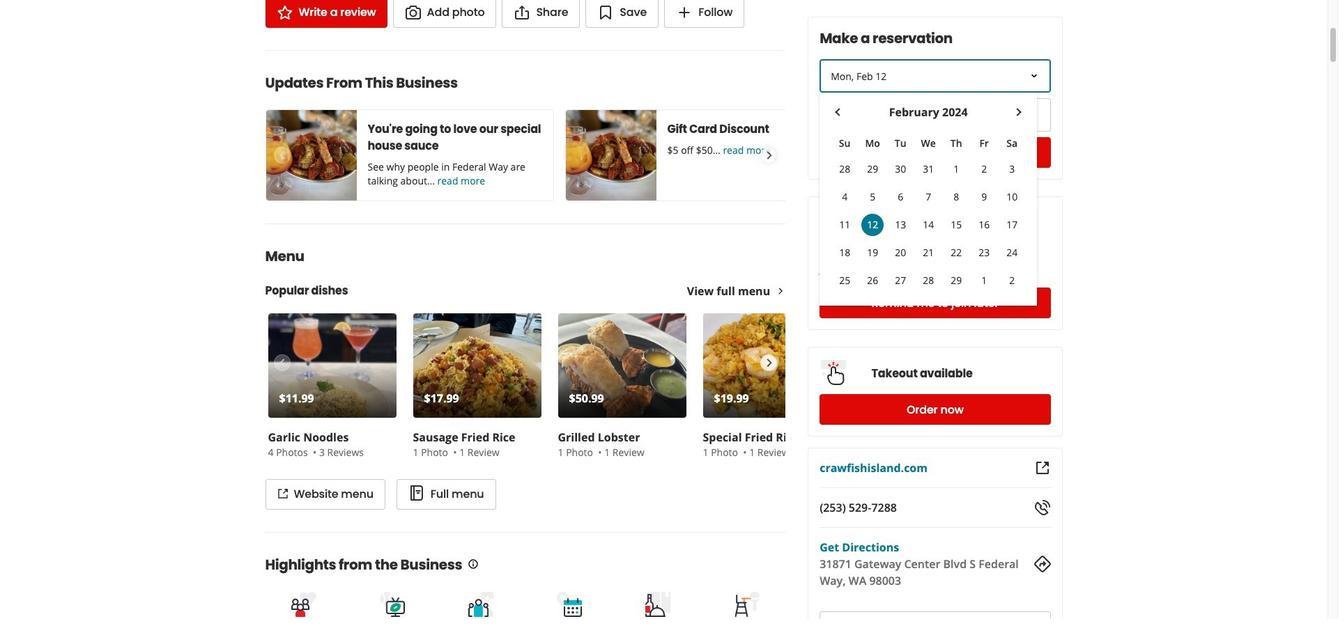 Task type: locate. For each thing, give the bounding box(es) containing it.
24 add v2 image
[[676, 4, 693, 21]]

info icon image
[[468, 560, 479, 571], [468, 560, 479, 571]]

sat mar 2, 2024 cell
[[1001, 270, 1024, 292]]

previous image for next icon within updates from this business element
[[274, 147, 289, 164]]

24 directions v2 image
[[1034, 556, 1051, 573]]

special fried rice seafood image
[[703, 314, 832, 418]]

0 vertical spatial next image
[[762, 147, 777, 164]]

fri mar 1, 2024 cell
[[974, 270, 996, 292]]

sports_on_tv image
[[379, 591, 407, 619]]

row
[[831, 132, 1027, 156], [831, 156, 1027, 183], [831, 183, 1027, 211], [831, 211, 1027, 239], [831, 239, 1027, 267], [831, 267, 1027, 295]]

0 vertical spatial previous image
[[274, 147, 289, 164]]

2 row from the top
[[831, 156, 1027, 183]]

next image inside updates from this business element
[[762, 147, 777, 164]]

24 external link v2 image
[[1034, 460, 1051, 477]]

6 row from the top
[[831, 267, 1027, 295]]

2 previous image from the top
[[274, 355, 289, 372]]

fine_dining image
[[645, 591, 673, 619]]

garlic noodles image
[[268, 314, 396, 418]]

grilled lobster image
[[558, 314, 687, 418]]

1 vertical spatial next image
[[762, 355, 777, 372]]

24 share v2 image
[[514, 4, 531, 21]]

grid
[[831, 104, 1027, 295]]

previous image
[[274, 147, 289, 164], [274, 355, 289, 372]]

Select a date text field
[[820, 59, 1051, 93]]

next image
[[762, 147, 777, 164], [762, 355, 777, 372]]

mon jan 29, 2024 cell
[[862, 158, 884, 181]]

wed jan 31, 2024 cell
[[918, 158, 940, 181]]

None field
[[938, 98, 1051, 132], [822, 100, 931, 130], [938, 98, 1051, 132], [822, 100, 931, 130]]

1 previous image from the top
[[274, 147, 289, 164]]

24 menu v2 image
[[409, 486, 425, 502]]

1 vertical spatial previous image
[[274, 355, 289, 372]]

large_group_friendly image
[[467, 591, 495, 619]]

sausage fried rice image
[[413, 314, 541, 418]]

menu element
[[243, 224, 834, 510]]

1 row from the top
[[831, 132, 1027, 156]]

row group
[[831, 156, 1027, 295]]

you're going to love our special house  sauce image
[[266, 110, 357, 201]]

1 next image from the top
[[762, 147, 777, 164]]



Task type: describe. For each thing, give the bounding box(es) containing it.
kid_friendly image
[[733, 591, 761, 619]]

24 save outline v2 image
[[598, 4, 615, 21]]

24 camera v2 image
[[405, 4, 422, 21]]

gift card discount image
[[566, 110, 657, 201]]

14 chevron right outline image
[[776, 287, 786, 296]]

tue jan 30, 2024 cell
[[890, 158, 912, 181]]

3 row from the top
[[831, 183, 1027, 211]]

5 row from the top
[[831, 239, 1027, 267]]

takes_reservations image
[[556, 591, 584, 619]]

4 row from the top
[[831, 211, 1027, 239]]

updates from this business element
[[243, 50, 854, 202]]

24 star v2 image
[[276, 4, 293, 21]]

sun jan 28, 2024 cell
[[834, 158, 856, 181]]

2 next image from the top
[[762, 355, 777, 372]]

24 phone v2 image
[[1034, 500, 1051, 517]]

mon feb 12, 2024 cell
[[859, 211, 887, 239]]

previous image for 2nd next icon
[[274, 355, 289, 372]]

16 external link v2 image
[[277, 489, 288, 500]]

family_owned_operated image
[[290, 591, 318, 619]]



Task type: vqa. For each thing, say whether or not it's contained in the screenshot.
Garlic Noodles "image"
yes



